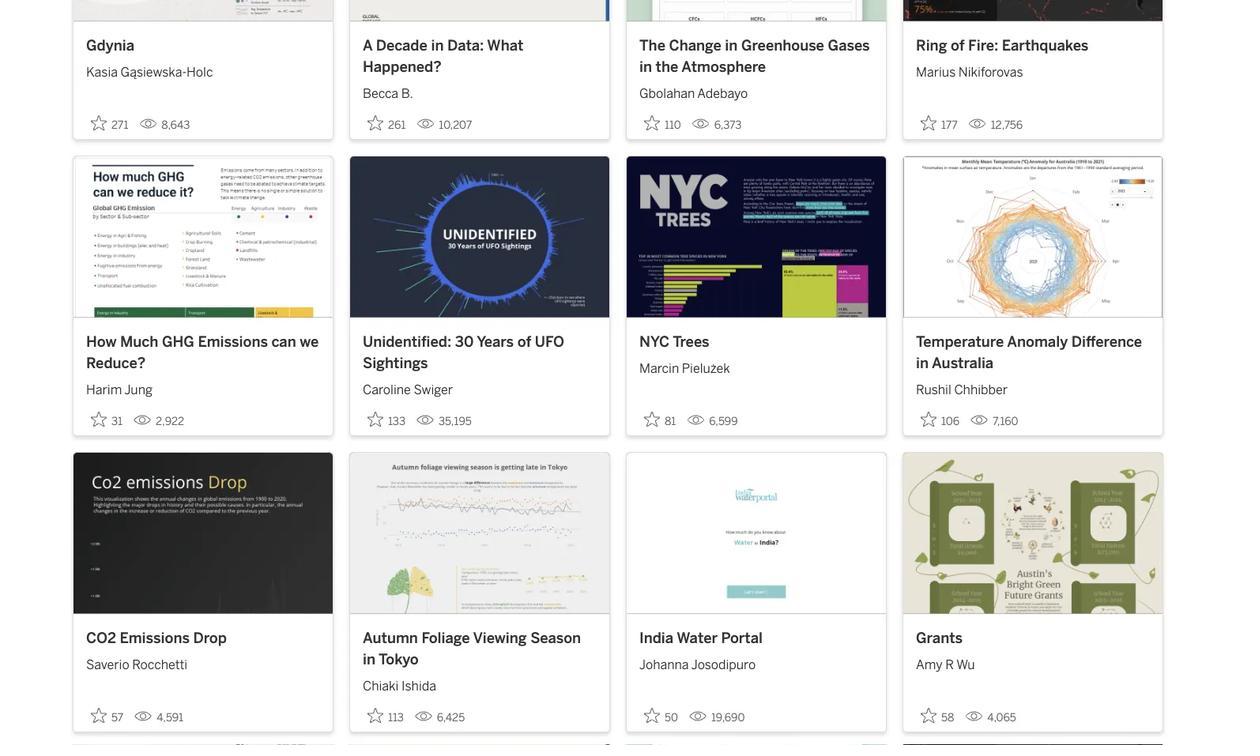 Task type: locate. For each thing, give the bounding box(es) containing it.
years
[[477, 333, 514, 350]]

1 vertical spatial of
[[518, 333, 531, 350]]

add favorite button down saverio
[[86, 703, 128, 729]]

johanna
[[640, 657, 689, 672]]

what
[[487, 36, 524, 54]]

happened?
[[363, 58, 442, 76]]

113
[[388, 711, 404, 724]]

12,756
[[991, 118, 1023, 131]]

in up rushil
[[916, 355, 929, 372]]

1 horizontal spatial emissions
[[198, 333, 268, 350]]

harim jung
[[86, 383, 153, 398]]

viewing
[[473, 629, 527, 647]]

australia
[[932, 355, 994, 372]]

workbook thumbnail image for how much ghg emissions can we reduce?
[[74, 157, 333, 317]]

gdynia link
[[86, 35, 320, 56]]

add favorite button for a decade in data: what happened?
[[363, 110, 411, 136]]

Add Favorite button
[[363, 703, 409, 729]]

emissions inside how much ghg emissions can we reduce?
[[198, 333, 268, 350]]

rocchetti
[[132, 657, 188, 672]]

kasia gąsiewska-holc
[[86, 65, 213, 80]]

ghg
[[162, 333, 194, 350]]

add favorite button containing 133
[[363, 407, 410, 433]]

add favorite button down "harim"
[[86, 407, 127, 433]]

johanna josodipuro link
[[640, 649, 874, 674]]

workbook thumbnail image for the change in greenhouse gases in the atmosphere
[[627, 0, 886, 21]]

fire:
[[969, 36, 999, 54]]

emissions left can
[[198, 333, 268, 350]]

chiaki ishida link
[[363, 671, 597, 696]]

autumn foliage viewing season in tokyo link
[[363, 627, 597, 671]]

add favorite button for nyc trees
[[640, 407, 681, 433]]

6,599 views element
[[681, 408, 744, 434]]

ufo
[[535, 333, 565, 350]]

of left the fire:
[[951, 36, 965, 54]]

marcin
[[640, 361, 679, 376]]

becca b.
[[363, 86, 413, 101]]

a decade in data: what happened?
[[363, 36, 524, 76]]

unidentified: 30 years of ufo sightings link
[[363, 331, 597, 374]]

co2 emissions drop link
[[86, 627, 320, 649]]

amy r wu link
[[916, 649, 1150, 674]]

josodipuro
[[692, 657, 756, 672]]

0 vertical spatial of
[[951, 36, 965, 54]]

add favorite button down rushil
[[916, 407, 965, 433]]

nyc
[[640, 333, 670, 350]]

ring of fire: earthquakes link
[[916, 35, 1150, 56]]

7,160
[[993, 415, 1019, 428]]

data:
[[448, 36, 484, 54]]

greenhouse
[[742, 36, 825, 54]]

how
[[86, 333, 117, 350]]

marius
[[916, 65, 956, 80]]

gases
[[828, 36, 870, 54]]

a decade in data: what happened? link
[[363, 35, 597, 78]]

Add Favorite button
[[363, 110, 411, 136], [86, 407, 127, 433], [363, 407, 410, 433], [640, 407, 681, 433], [916, 407, 965, 433], [86, 703, 128, 729]]

add favorite button for co2 emissions drop
[[86, 703, 128, 729]]

workbook thumbnail image for india water portal
[[627, 453, 886, 614]]

4,591 views element
[[128, 705, 190, 730]]

Add Favorite button
[[86, 110, 133, 136]]

Add Favorite button
[[640, 110, 686, 136]]

add favorite button down the marcin
[[640, 407, 681, 433]]

co2 emissions drop
[[86, 629, 227, 647]]

110
[[665, 118, 681, 131]]

2,922
[[156, 415, 184, 428]]

19,690 views element
[[683, 705, 751, 730]]

marius nikiforovas
[[916, 65, 1024, 80]]

add favorite button containing 261
[[363, 110, 411, 136]]

autumn foliage viewing season in tokyo
[[363, 629, 581, 668]]

of left ufo
[[518, 333, 531, 350]]

in inside temperature anomaly difference in australia
[[916, 355, 929, 372]]

the
[[640, 36, 666, 54]]

india water portal link
[[640, 627, 874, 649]]

workbook thumbnail image for grants
[[904, 453, 1163, 614]]

caroline
[[363, 383, 411, 398]]

earthquakes
[[1002, 36, 1089, 54]]

trees
[[673, 333, 710, 350]]

temperature anomaly difference in australia
[[916, 333, 1143, 372]]

saverio rocchetti link
[[86, 649, 320, 674]]

we
[[300, 333, 319, 350]]

Add Favorite button
[[916, 110, 963, 136]]

marcin pielużek link
[[640, 353, 874, 378]]

workbook thumbnail image for unidentified: 30 years of ufo sightings
[[350, 157, 610, 317]]

emissions up rocchetti
[[120, 629, 190, 647]]

7,160 views element
[[965, 408, 1025, 434]]

0 horizontal spatial of
[[518, 333, 531, 350]]

add favorite button containing 106
[[916, 407, 965, 433]]

add favorite button containing 57
[[86, 703, 128, 729]]

chiaki ishida
[[363, 679, 436, 694]]

271
[[111, 118, 128, 131]]

ring of fire: earthquakes
[[916, 36, 1089, 54]]

6,373 views element
[[686, 112, 748, 138]]

india water portal
[[640, 629, 763, 647]]

106
[[942, 415, 960, 428]]

81
[[665, 415, 676, 428]]

add favorite button for unidentified: 30 years of ufo sightings
[[363, 407, 410, 433]]

add favorite button down caroline
[[363, 407, 410, 433]]

workbook thumbnail image
[[74, 0, 333, 21], [350, 0, 610, 21], [627, 0, 886, 21], [904, 0, 1163, 21], [74, 157, 333, 317], [350, 157, 610, 317], [627, 157, 886, 317], [904, 157, 1163, 317], [74, 453, 333, 614], [350, 453, 610, 614], [627, 453, 886, 614], [904, 453, 1163, 614]]

workbook thumbnail image for nyc trees
[[627, 157, 886, 317]]

add favorite button down becca b.
[[363, 110, 411, 136]]

workbook thumbnail image for ring of fire: earthquakes
[[904, 0, 1163, 21]]

0 vertical spatial emissions
[[198, 333, 268, 350]]

workbook thumbnail image for co2 emissions drop
[[74, 453, 333, 614]]

jung
[[124, 383, 153, 398]]

in up the atmosphere
[[725, 36, 738, 54]]

1 horizontal spatial of
[[951, 36, 965, 54]]

temperature anomaly difference in australia link
[[916, 331, 1150, 374]]

10,207
[[439, 118, 472, 131]]

in left the
[[640, 58, 652, 76]]

30
[[455, 333, 474, 350]]

6,425
[[437, 711, 465, 724]]

8,643 views element
[[133, 112, 196, 138]]

0 horizontal spatial emissions
[[120, 629, 190, 647]]

r
[[946, 657, 954, 672]]

chiaki
[[363, 679, 399, 694]]

add favorite button containing 81
[[640, 407, 681, 433]]

decade
[[376, 36, 428, 54]]

nyc trees
[[640, 333, 710, 350]]

grants link
[[916, 627, 1150, 649]]

2,922 views element
[[127, 408, 191, 434]]

water
[[677, 629, 718, 647]]

10,207 views element
[[411, 112, 479, 138]]

the change in greenhouse gases in the atmosphere link
[[640, 35, 874, 78]]

in left data:
[[431, 36, 444, 54]]

261
[[388, 118, 406, 131]]

add favorite button containing 31
[[86, 407, 127, 433]]

pielużek
[[682, 361, 730, 376]]

in up chiaki
[[363, 651, 376, 668]]

4,065 views element
[[959, 705, 1023, 730]]

Add Favorite button
[[916, 703, 959, 729]]

portal
[[722, 629, 763, 647]]

4,591
[[157, 711, 183, 724]]



Task type: vqa. For each thing, say whether or not it's contained in the screenshot.


Task type: describe. For each thing, give the bounding box(es) containing it.
much
[[120, 333, 158, 350]]

57
[[111, 711, 123, 724]]

rushil chhibber link
[[916, 374, 1150, 400]]

reduce?
[[86, 355, 146, 372]]

of inside unidentified: 30 years of ufo sightings
[[518, 333, 531, 350]]

a
[[363, 36, 373, 54]]

19,690
[[712, 711, 745, 724]]

anomaly
[[1008, 333, 1068, 350]]

gbolahan adebayo link
[[640, 78, 874, 103]]

gbolahan adebayo
[[640, 86, 748, 101]]

6,599
[[709, 415, 738, 428]]

tokyo
[[379, 651, 419, 668]]

12,756 views element
[[963, 112, 1030, 138]]

holc
[[187, 65, 213, 80]]

in inside the a decade in data: what happened?
[[431, 36, 444, 54]]

difference
[[1072, 333, 1143, 350]]

can
[[272, 333, 296, 350]]

wu
[[957, 657, 975, 672]]

31
[[111, 415, 123, 428]]

co2
[[86, 629, 116, 647]]

gbolahan
[[640, 86, 695, 101]]

chhibber
[[955, 383, 1008, 398]]

133
[[388, 415, 406, 428]]

4,065
[[988, 711, 1017, 724]]

kasia gąsiewska-holc link
[[86, 56, 320, 82]]

6,373
[[715, 118, 742, 131]]

ishida
[[402, 679, 436, 694]]

becca b. link
[[363, 78, 597, 103]]

becca
[[363, 86, 399, 101]]

how much ghg emissions can we reduce?
[[86, 333, 319, 372]]

workbook thumbnail image for autumn foliage viewing season in tokyo
[[350, 453, 610, 614]]

johanna josodipuro
[[640, 657, 756, 672]]

35,195
[[439, 415, 472, 428]]

harim jung link
[[86, 374, 320, 400]]

177
[[942, 118, 958, 131]]

in inside autumn foliage viewing season in tokyo
[[363, 651, 376, 668]]

temperature
[[916, 333, 1004, 350]]

amy
[[916, 657, 943, 672]]

8,643
[[162, 118, 190, 131]]

rushil
[[916, 383, 952, 398]]

gąsiewska-
[[121, 65, 187, 80]]

the
[[656, 58, 679, 76]]

workbook thumbnail image for gdynia
[[74, 0, 333, 21]]

saverio
[[86, 657, 129, 672]]

gdynia
[[86, 36, 135, 54]]

unidentified:
[[363, 333, 452, 350]]

sightings
[[363, 355, 428, 372]]

marcin pielużek
[[640, 361, 730, 376]]

ring
[[916, 36, 948, 54]]

atmosphere
[[682, 58, 766, 76]]

the change in greenhouse gases in the atmosphere
[[640, 36, 870, 76]]

how much ghg emissions can we reduce? link
[[86, 331, 320, 374]]

rushil chhibber
[[916, 383, 1008, 398]]

1 vertical spatial emissions
[[120, 629, 190, 647]]

kasia
[[86, 65, 118, 80]]

adebayo
[[698, 86, 748, 101]]

marius nikiforovas link
[[916, 56, 1150, 82]]

nikiforovas
[[959, 65, 1024, 80]]

autumn
[[363, 629, 418, 647]]

add favorite button for temperature anomaly difference in australia
[[916, 407, 965, 433]]

workbook thumbnail image for temperature anomaly difference in australia
[[904, 157, 1163, 317]]

6,425 views element
[[409, 705, 471, 730]]

nyc trees link
[[640, 331, 874, 353]]

35,195 views element
[[410, 408, 478, 434]]

workbook thumbnail image for a decade in data: what happened?
[[350, 0, 610, 21]]

Add Favorite button
[[640, 703, 683, 729]]

of inside ring of fire: earthquakes link
[[951, 36, 965, 54]]

b.
[[401, 86, 413, 101]]

add favorite button for how much ghg emissions can we reduce?
[[86, 407, 127, 433]]

swiger
[[414, 383, 453, 398]]



